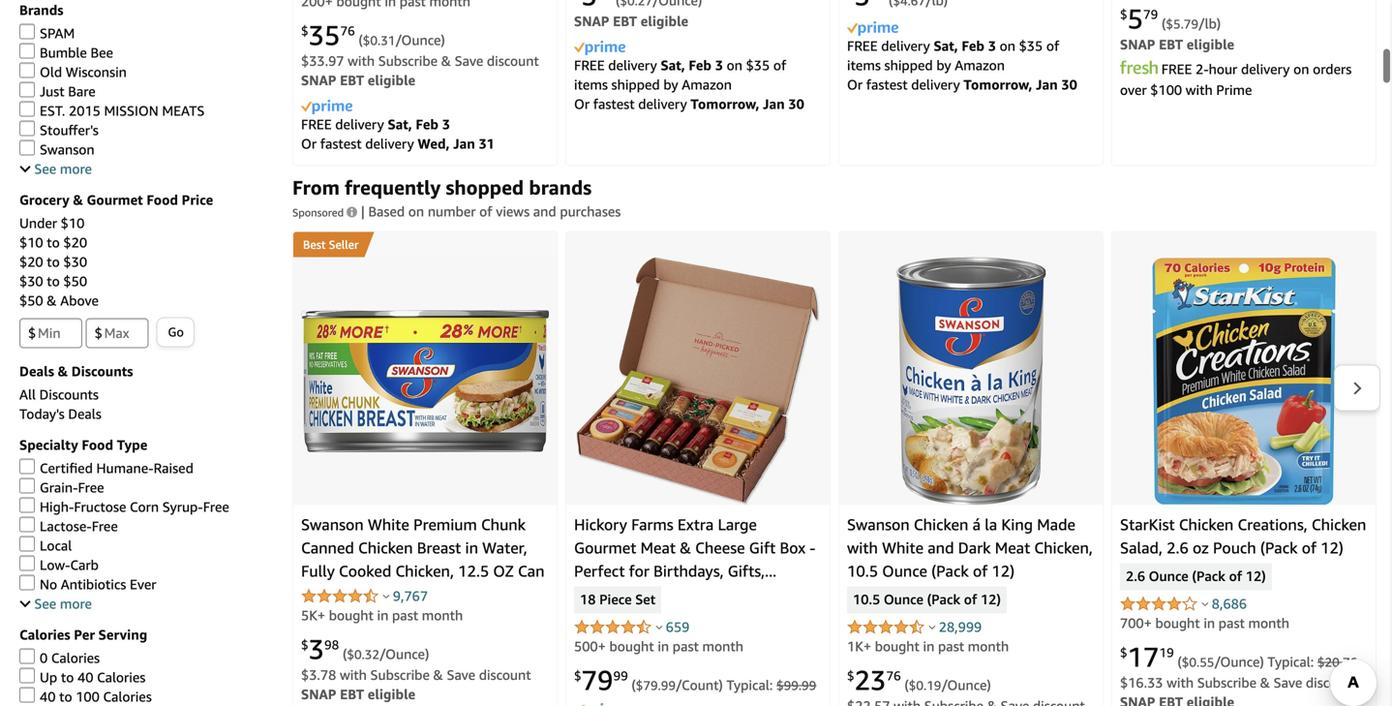 Task type: locate. For each thing, give the bounding box(es) containing it.
1 vertical spatial more
[[60, 596, 92, 612]]

swanson for swanson
[[40, 141, 95, 157]]

see more button for swanson
[[19, 161, 92, 177]]

no antibiotics ever
[[40, 576, 156, 592]]

(pack down the oz
[[1193, 568, 1226, 585]]

$20 to $30 link
[[19, 254, 87, 270]]

5k+ bought in past month
[[301, 607, 463, 623]]

1 checkbox image from the top
[[19, 43, 35, 59]]

Go submit
[[157, 318, 194, 346]]

0 horizontal spatial gourmet
[[87, 192, 143, 208]]

past for 3
[[392, 607, 419, 623]]

feb
[[962, 38, 985, 54], [689, 57, 712, 73], [416, 116, 439, 132]]

deals up specialty food type
[[68, 406, 102, 422]]

free delivery sat, feb 3 on $35 of items shipped by amazon element
[[847, 38, 1060, 73], [574, 57, 787, 92]]

white up 10.5 ounce (pack of 12)
[[882, 538, 924, 557]]

checkbox image inside up to 40 calories link
[[19, 668, 35, 683]]

to
[[47, 234, 60, 250], [47, 254, 60, 270], [47, 273, 60, 289], [61, 669, 74, 685], [59, 689, 72, 705]]

grocery
[[19, 192, 69, 208]]

more
[[60, 161, 92, 177], [60, 596, 92, 612]]

bee
[[91, 45, 113, 60]]

5 checkbox image from the top
[[19, 459, 35, 474]]

$ inside $ 3 98 ( $0.32 /ounce) $3.78 with subscribe & save discount snap ebt eligible
[[301, 637, 309, 652]]

chicken,
[[1035, 538, 1093, 557], [396, 562, 454, 580]]

0 vertical spatial 2.6
[[1167, 538, 1189, 557]]

2-
[[1196, 61, 1209, 77]]

6 checkbox image from the top
[[19, 648, 35, 664]]

views
[[496, 203, 530, 219]]

/ounce) down 700+ bought in past month
[[1215, 654, 1265, 670]]

hickory farms extra large gourmet meat & cheese gift box - perfect for birthdays, gifts, retirement, sympathy, corporate
[[574, 515, 816, 603]]

0 horizontal spatial 40
[[40, 689, 56, 705]]

0 horizontal spatial popover image
[[383, 594, 390, 598]]

500+
[[574, 638, 606, 654]]

salad,
[[1121, 538, 1163, 557]]

humane-
[[96, 460, 154, 476]]

1 vertical spatial sat,
[[661, 57, 685, 73]]

/ounce) for 17
[[1215, 654, 1265, 670]]

food left price
[[147, 192, 178, 208]]

swanson chicken á la king made with white and dark meat chicken, 10.5 ounce (pack of 12)
[[847, 515, 1093, 580]]

under $10 $10 to $20 $20 to $30 $30 to $50 $50 & above
[[19, 215, 99, 308]]

$100 with prime
[[1151, 82, 1253, 98]]

ounce up the 1k+ bought in past month
[[884, 591, 924, 609]]

$ down 1k+
[[847, 668, 855, 683]]

659
[[666, 619, 690, 635]]

1 horizontal spatial food
[[147, 192, 178, 208]]

0 vertical spatial more
[[60, 161, 92, 177]]

popover image for 3
[[383, 594, 390, 598]]

2 horizontal spatial popover image
[[1203, 601, 1209, 606]]

and down brands
[[533, 203, 557, 219]]

amazon for leftmost or fastest delivery tomorrow, jan 30 element the amazon prime image
[[682, 76, 732, 92]]

with down $0.55
[[1167, 674, 1194, 690]]

$20 up $20 to $30 link at left
[[63, 234, 87, 250]]

past down 8,686
[[1219, 615, 1245, 631]]

oz
[[493, 562, 514, 580]]

( inside $ 35 76 ( $0.31 /ounce) $33.97 with subscribe & save discount snap ebt eligible
[[359, 32, 363, 48]]

1 horizontal spatial or fastest delivery tomorrow, jan 30 element
[[847, 76, 1078, 92]]

sponsored ad - starkist chicken creations, chicken salad, 2.6 oz pouch (pack of 12) image
[[1152, 257, 1337, 505]]

Min text field
[[19, 318, 82, 348]]

popover image up the 1k+ bought in past month
[[929, 625, 936, 629]]

swanson inside swanson chicken á la king made with white and dark meat chicken, 10.5 ounce (pack of 12)
[[847, 515, 910, 534]]

0 horizontal spatial fastest
[[320, 136, 362, 151]]

Max text field
[[86, 318, 149, 348]]

meat down farms
[[641, 538, 676, 557]]

$ for 17
[[1121, 645, 1128, 660]]

& up birthdays,
[[680, 538, 692, 557]]

1 vertical spatial feb
[[689, 57, 712, 73]]

8 checkbox image from the top
[[19, 536, 35, 552]]

swanson up 10.5 ounce (pack of 12)
[[847, 515, 910, 534]]

see more down swanson link
[[34, 161, 92, 177]]

0 vertical spatial deals
[[19, 363, 54, 379]]

white up cooked
[[368, 515, 410, 534]]

0 horizontal spatial $50
[[19, 292, 43, 308]]

swanson inside swanson link
[[40, 141, 95, 157]]

40 down up
[[40, 689, 56, 705]]

& right 'grocery' on the left top of the page
[[73, 192, 83, 208]]

1 horizontal spatial tomorrow,
[[964, 76, 1033, 92]]

typical: left $20.76
[[1268, 654, 1315, 670]]

0 horizontal spatial meat
[[641, 538, 676, 557]]

gourmet inside hickory farms extra large gourmet meat & cheese gift box - perfect for birthdays, gifts, retirement, sympathy, corporate
[[574, 538, 637, 557]]

free right "corn"
[[203, 499, 229, 515]]

0 vertical spatial $20
[[63, 234, 87, 250]]

checkbox image up swanson link
[[19, 121, 35, 136]]

checkbox image left just
[[19, 82, 35, 97]]

free
[[78, 479, 104, 495], [203, 499, 229, 515], [92, 518, 118, 534]]

$99.99
[[777, 678, 817, 693]]

checkbox image left grain-
[[19, 478, 35, 493]]

fully
[[301, 562, 335, 580]]

delivery inside free 2-hour delivery on orders over
[[1242, 61, 1290, 77]]

large
[[718, 515, 757, 534]]

0 vertical spatial $50
[[63, 273, 87, 289]]

cooked
[[339, 562, 392, 580]]

or fastest delivery wed, jan 31 element
[[301, 136, 495, 151]]

12) inside starkist chicken creations, chicken salad, 2.6 oz pouch (pack of 12)
[[1321, 538, 1344, 557]]

0 horizontal spatial $10
[[19, 234, 43, 250]]

$ inside $ 23 76 ( $0.19 /ounce)
[[847, 668, 855, 683]]

1 horizontal spatial free delivery sat, feb 3
[[847, 38, 1000, 54]]

1 vertical spatial 40
[[40, 689, 56, 705]]

2 vertical spatial free
[[92, 518, 118, 534]]

low-
[[40, 557, 70, 573]]

on $35 of items shipped by amazon
[[847, 38, 1060, 73], [574, 57, 787, 92]]

( for 3
[[343, 646, 347, 662]]

bought up 98
[[329, 607, 374, 623]]

high-
[[40, 499, 74, 515]]

subscribe down $0.32
[[371, 667, 430, 683]]

10.5 up 10.5 ounce (pack of 12)
[[847, 562, 879, 580]]

1 see more from the top
[[34, 161, 92, 177]]

0 vertical spatial 30
[[1062, 76, 1078, 92]]

swanson white premium chunk canned chicken breast in water, fully cooked chicken, 12.5 oz can link
[[301, 515, 545, 580]]

$20.76
[[1318, 655, 1358, 670]]

/ounce) inside $ 23 76 ( $0.19 /ounce)
[[942, 677, 992, 693]]

1 horizontal spatial popover image
[[929, 625, 936, 629]]

bought up the 99 in the bottom of the page
[[610, 638, 654, 654]]

& down "5k+ bought in past month"
[[433, 667, 443, 683]]

hickory
[[574, 515, 628, 534]]

feb inside free delivery sat, feb 3 or fastest delivery wed, jan 31
[[416, 116, 439, 132]]

meat inside hickory farms extra large gourmet meat & cheese gift box - perfect for birthdays, gifts, retirement, sympathy, corporate
[[641, 538, 676, 557]]

0 horizontal spatial swanson
[[40, 141, 95, 157]]

checkbox image inside high-fructose corn syrup-free link
[[19, 497, 35, 513]]

$10 up $10 to $20 link
[[61, 215, 85, 231]]

save inside $ 35 76 ( $0.31 /ounce) $33.97 with subscribe & save discount snap ebt eligible
[[455, 53, 484, 69]]

discounts down max "text field"
[[71, 363, 133, 379]]

1 vertical spatial typical:
[[727, 677, 773, 693]]

prime
[[1217, 82, 1253, 98]]

$ left 98
[[301, 637, 309, 652]]

chicken, inside swanson white premium chunk canned chicken breast in water, fully cooked chicken, 12.5 oz can
[[396, 562, 454, 580]]

shopped
[[446, 176, 524, 199]]

2 vertical spatial or
[[301, 136, 317, 151]]

9,767 link
[[393, 588, 428, 604]]

discount for 3
[[479, 667, 531, 683]]

in
[[465, 538, 478, 557], [377, 607, 389, 623], [1204, 615, 1216, 631], [658, 638, 669, 654], [924, 638, 935, 654]]

& inside $ 3 98 ( $0.32 /ounce) $3.78 with subscribe & save discount snap ebt eligible
[[433, 667, 443, 683]]

( right 98
[[343, 646, 347, 662]]

bought right 1k+
[[875, 638, 920, 654]]

discount inside $ 3 98 ( $0.32 /ounce) $3.78 with subscribe & save discount snap ebt eligible
[[479, 667, 531, 683]]

white inside swanson chicken á la king made with white and dark meat chicken, 10.5 ounce (pack of 12)
[[882, 538, 924, 557]]

$ for 35
[[301, 23, 309, 38]]

& up all discounts link
[[58, 363, 68, 379]]

( right 23
[[905, 677, 909, 693]]

0 horizontal spatial $35
[[746, 57, 770, 73]]

checkbox image inside "40 to 100 calories" link
[[19, 687, 35, 703]]

see more button for no antibiotics ever
[[19, 596, 92, 612]]

checkbox image inside just bare link
[[19, 82, 35, 97]]

ounce for 17
[[1149, 568, 1189, 585]]

checkbox image left old
[[19, 62, 35, 78]]

checkbox image up extender expand image
[[19, 140, 35, 155]]

lactose-
[[40, 518, 92, 534]]

discount
[[487, 53, 539, 69], [479, 667, 531, 683], [1306, 674, 1359, 690]]

0 horizontal spatial typical:
[[727, 677, 773, 693]]

/ounce) down the 1k+ bought in past month
[[942, 677, 992, 693]]

just bare link
[[19, 82, 96, 99]]

0 vertical spatial gourmet
[[87, 192, 143, 208]]

$ up '$33.97'
[[301, 23, 309, 38]]

2 vertical spatial jan
[[453, 136, 475, 151]]

$0.19
[[909, 678, 942, 693]]

1 horizontal spatial sat,
[[661, 57, 685, 73]]

subscribe inside $ 35 76 ( $0.31 /ounce) $33.97 with subscribe & save discount snap ebt eligible
[[378, 53, 438, 69]]

1 vertical spatial or fastest delivery tomorrow, jan 30 element
[[574, 96, 805, 112]]

see right extender expand image
[[34, 161, 56, 177]]

bought for 3
[[329, 607, 374, 623]]

piece
[[600, 591, 632, 609]]

spam link
[[19, 24, 75, 41]]

checkbox image inside certified humane-raised link
[[19, 459, 35, 474]]

0 horizontal spatial free delivery sat, feb 3 on $35 of items shipped by amazon element
[[574, 57, 787, 92]]

checkbox image for lactose-free
[[19, 517, 35, 532]]

1 horizontal spatial typical:
[[1268, 654, 1315, 670]]

|
[[361, 203, 365, 219]]

checkbox image for est. 2015 mission meats
[[19, 101, 35, 117]]

calories
[[19, 627, 70, 643], [51, 650, 100, 666], [97, 669, 146, 685], [103, 689, 152, 705]]

0 vertical spatial or
[[847, 76, 863, 92]]

8,686
[[1212, 596, 1248, 612]]

1 vertical spatial deals
[[68, 406, 102, 422]]

tomorrow,
[[964, 76, 1033, 92], [691, 96, 760, 112]]

or inside free delivery sat, feb 3 or fastest delivery wed, jan 31
[[301, 136, 317, 151]]

2.6 left the oz
[[1167, 538, 1189, 557]]

swanson for swanson white premium chunk canned chicken breast in water, fully cooked chicken, 12.5 oz can
[[301, 515, 364, 534]]

ebt inside the $ 5 79 ( $5.79 /lb) snap ebt eligible
[[1159, 36, 1184, 52]]

number
[[428, 203, 476, 219]]

sat, for the top or fastest delivery tomorrow, jan 30 element's the amazon prime image
[[934, 38, 959, 54]]

1 horizontal spatial 76
[[887, 668, 901, 683]]

seller
[[329, 238, 359, 251]]

free
[[847, 38, 878, 54], [574, 57, 605, 73], [1162, 61, 1193, 77], [301, 116, 332, 132]]

1 see more button from the top
[[19, 161, 92, 177]]

or
[[847, 76, 863, 92], [574, 96, 590, 112], [301, 136, 317, 151]]

$ for 3
[[301, 637, 309, 652]]

checkbox image inside swanson link
[[19, 140, 35, 155]]

1 horizontal spatial deals
[[68, 406, 102, 422]]

1 vertical spatial or
[[574, 96, 590, 112]]

1 horizontal spatial $30
[[63, 254, 87, 270]]

dark
[[959, 538, 991, 557]]

1 horizontal spatial items
[[847, 57, 881, 73]]

2 checkbox image from the top
[[19, 62, 35, 78]]

eligible inside $ 35 76 ( $0.31 /ounce) $33.97 with subscribe & save discount snap ebt eligible
[[368, 72, 416, 88]]

0 vertical spatial typical:
[[1268, 654, 1315, 670]]

1 vertical spatial see more
[[34, 596, 92, 612]]

typical: inside $ 17 19 ( $0.55 /ounce) typical: $20.76 $16.33 with subscribe & save discount
[[1268, 654, 1315, 670]]

with down $0.31
[[348, 53, 375, 69]]

jan for the top or fastest delivery tomorrow, jan 30 element's the amazon prime image
[[1036, 76, 1058, 92]]

checkbox image inside "no antibiotics ever" 'link'
[[19, 575, 35, 590]]

on inside free 2-hour delivery on orders over
[[1294, 61, 1310, 77]]

tomorrow, for leftmost or fastest delivery tomorrow, jan 30 element the amazon prime image
[[691, 96, 760, 112]]

$ inside $ 35 76 ( $0.31 /ounce) $33.97 with subscribe & save discount snap ebt eligible
[[301, 23, 309, 38]]

(pack down dark
[[932, 562, 969, 580]]

chicken inside swanson chicken á la king made with white and dark meat chicken, 10.5 ounce (pack of 12)
[[914, 515, 969, 534]]

&
[[441, 53, 451, 69], [73, 192, 83, 208], [47, 292, 57, 308], [58, 363, 68, 379], [680, 538, 692, 557], [433, 667, 443, 683], [1261, 674, 1271, 690]]

month up $ 17 19 ( $0.55 /ounce) typical: $20.76 $16.33 with subscribe & save discount
[[1249, 615, 1290, 631]]

checkbox image down specialty
[[19, 459, 35, 474]]

0 vertical spatial 76
[[340, 23, 355, 38]]

0 vertical spatial items
[[847, 57, 881, 73]]

free delivery sat, feb 3 on $35 of items shipped by amazon element for leftmost or fastest delivery tomorrow, jan 30 element the amazon prime image
[[574, 57, 787, 92]]

checkbox image inside low-carb link
[[19, 555, 35, 571]]

gourmet right 'grocery' on the left top of the page
[[87, 192, 143, 208]]

9,767
[[393, 588, 428, 604]]

serving
[[98, 627, 147, 643]]

high-fructose corn syrup-free link
[[19, 497, 229, 515]]

chicken up cooked
[[358, 538, 413, 557]]

$0.31
[[363, 33, 396, 48]]

1 horizontal spatial shipped
[[885, 57, 933, 73]]

or fastest delivery tomorrow, jan 30 for the top or fastest delivery tomorrow, jan 30 element's the amazon prime image
[[847, 76, 1078, 92]]

76 left $0.19
[[887, 668, 901, 683]]

checkbox image inside est. 2015 mission meats link
[[19, 101, 35, 117]]

checkbox image for up to 40 calories
[[19, 668, 35, 683]]

1 vertical spatial 2.6
[[1126, 568, 1146, 585]]

mission
[[104, 103, 159, 119]]

79 down "500+"
[[582, 664, 614, 696]]

checkbox image
[[19, 24, 35, 39], [19, 101, 35, 117], [19, 121, 35, 136], [19, 140, 35, 155], [19, 459, 35, 474], [19, 497, 35, 513], [19, 517, 35, 532], [19, 536, 35, 552], [19, 555, 35, 571], [19, 668, 35, 683], [19, 687, 35, 703]]

est.
[[40, 103, 65, 119]]

subscribe for 3
[[371, 667, 430, 683]]

( for 23
[[905, 677, 909, 693]]

$ up amazon fresh icon
[[1121, 7, 1128, 22]]

checkbox image left local
[[19, 536, 35, 552]]

| based on number of views and purchases
[[361, 203, 621, 219]]

( inside $ 17 19 ( $0.55 /ounce) typical: $20.76 $16.33 with subscribe & save discount
[[1178, 654, 1182, 670]]

& up wed, at the left top of the page
[[441, 53, 451, 69]]

grain-
[[40, 479, 78, 495]]

past for 23
[[939, 638, 965, 654]]

no antibiotics ever link
[[19, 575, 156, 592]]

& inside $ 17 19 ( $0.55 /ounce) typical: $20.76 $16.33 with subscribe & save discount
[[1261, 674, 1271, 690]]

bought up 19
[[1156, 615, 1201, 631]]

free for grain-free
[[78, 479, 104, 495]]

see down no
[[34, 596, 56, 612]]

0 vertical spatial tomorrow,
[[964, 76, 1033, 92]]

subscribe down $0.31
[[378, 53, 438, 69]]

checkbox image inside old wisconsin link
[[19, 62, 35, 78]]

checkbox image inside stouffer's link
[[19, 121, 35, 136]]

amazon prime image
[[847, 21, 899, 36], [574, 41, 626, 55], [301, 100, 353, 114], [574, 703, 626, 706]]

free down fructose
[[92, 518, 118, 534]]

popover image
[[656, 625, 663, 629]]

/ounce) inside $ 3 98 ( $0.32 /ounce) $3.78 with subscribe & save discount snap ebt eligible
[[380, 646, 429, 662]]

40 up "40 to 100 calories" link
[[77, 669, 93, 685]]

delivery
[[882, 38, 931, 54], [609, 57, 657, 73], [1242, 61, 1290, 77], [912, 76, 961, 92], [639, 96, 687, 112], [335, 116, 384, 132], [365, 136, 414, 151]]

discounts up today's deals link
[[39, 386, 99, 402]]

checkbox image down brands
[[19, 24, 35, 39]]

1 checkbox image from the top
[[19, 24, 35, 39]]

1 vertical spatial jan
[[763, 96, 785, 112]]

$30
[[63, 254, 87, 270], [19, 273, 43, 289]]

7 checkbox image from the top
[[19, 517, 35, 532]]

$ inside $ 17 19 ( $0.55 /ounce) typical: $20.76 $16.33 with subscribe & save discount
[[1121, 645, 1128, 660]]

0 horizontal spatial sat,
[[388, 116, 412, 132]]

1 vertical spatial gourmet
[[574, 538, 637, 557]]

checkbox image inside the "lactose-free" link
[[19, 517, 35, 532]]

$ inside '$ 79 99 ( $79.99 /count) typical: $99.99'
[[574, 668, 582, 683]]

1 horizontal spatial $20
[[63, 234, 87, 250]]

0 horizontal spatial shipped
[[612, 76, 660, 92]]

by for the top or fastest delivery tomorrow, jan 30 element's the amazon prime image
[[937, 57, 952, 73]]

0 vertical spatial $35
[[1019, 38, 1043, 54]]

chicken, down made
[[1035, 538, 1093, 557]]

typical: left $99.99
[[727, 677, 773, 693]]

see more
[[34, 161, 92, 177], [34, 596, 92, 612]]

specialty
[[19, 437, 78, 453]]

bought for 23
[[875, 638, 920, 654]]

0 vertical spatial sat,
[[934, 38, 959, 54]]

checkbox image down 0 calories link
[[19, 687, 35, 703]]

save inside $ 17 19 ( $0.55 /ounce) typical: $20.76 $16.33 with subscribe & save discount
[[1274, 674, 1303, 690]]

local link
[[19, 536, 72, 553]]

18 piece set
[[580, 591, 656, 609]]

0 horizontal spatial and
[[533, 203, 557, 219]]

0 horizontal spatial chicken,
[[396, 562, 454, 580]]

white inside swanson white premium chunk canned chicken breast in water, fully cooked chicken, 12.5 oz can
[[368, 515, 410, 534]]

( right 19
[[1178, 654, 1182, 670]]

9 checkbox image from the top
[[19, 555, 35, 571]]

0 vertical spatial by
[[937, 57, 952, 73]]

2 horizontal spatial sat,
[[934, 38, 959, 54]]

2 more from the top
[[60, 596, 92, 612]]

brands
[[529, 176, 592, 199]]

2 meat from the left
[[995, 538, 1031, 557]]

1 vertical spatial amazon
[[682, 76, 732, 92]]

0 vertical spatial shipped
[[885, 57, 933, 73]]

month for 17
[[1249, 615, 1290, 631]]

$20 down $10 to $20 link
[[19, 254, 43, 270]]

( for 35
[[359, 32, 363, 48]]

more down swanson link
[[60, 161, 92, 177]]

items for leftmost or fastest delivery tomorrow, jan 30 element
[[574, 76, 608, 92]]

$
[[1121, 7, 1128, 22], [301, 23, 309, 38], [28, 325, 36, 341], [95, 325, 103, 341], [301, 637, 309, 652], [1121, 645, 1128, 660], [574, 668, 582, 683], [847, 668, 855, 683]]

6 checkbox image from the top
[[19, 497, 35, 513]]

checkbox image down spam link
[[19, 43, 35, 59]]

1 horizontal spatial 30
[[1062, 76, 1078, 92]]

79 left "$5.79"
[[1144, 7, 1159, 22]]

amazon prime image for the top or fastest delivery tomorrow, jan 30 element
[[847, 21, 899, 36]]

checkbox image
[[19, 43, 35, 59], [19, 62, 35, 78], [19, 82, 35, 97], [19, 478, 35, 493], [19, 575, 35, 590], [19, 648, 35, 664]]

with
[[348, 53, 375, 69], [1186, 82, 1213, 98], [847, 538, 878, 557], [340, 667, 367, 683], [1167, 674, 1194, 690]]

checkbox image for high-fructose corn syrup-free
[[19, 497, 35, 513]]

of
[[1047, 38, 1060, 54], [774, 57, 787, 73], [480, 203, 493, 219], [1302, 538, 1317, 557], [973, 562, 988, 580], [1230, 568, 1243, 585], [964, 591, 978, 609]]

sponsored ad - swanson white premium chunk canned chicken breast in water, fully cooked chicken, 12.5 oz can image
[[301, 310, 549, 452]]

40
[[77, 669, 93, 685], [40, 689, 56, 705]]

list containing 3
[[289, 231, 1393, 706]]

( inside the $ 5 79 ( $5.79 /lb) snap ebt eligible
[[1162, 15, 1166, 31]]

3 checkbox image from the top
[[19, 82, 35, 97]]

subscribe for 35
[[378, 53, 438, 69]]

10.5 inside swanson chicken á la king made with white and dark meat chicken, 10.5 ounce (pack of 12)
[[847, 562, 879, 580]]

0 vertical spatial see more button
[[19, 161, 92, 177]]

11 checkbox image from the top
[[19, 687, 35, 703]]

typical: for 79
[[727, 677, 773, 693]]

4 checkbox image from the top
[[19, 140, 35, 155]]

checkbox image inside bumble bee link
[[19, 43, 35, 59]]

& inside under $10 $10 to $20 $20 to $30 $30 to $50 $50 & above
[[47, 292, 57, 308]]

$ down above
[[95, 325, 103, 341]]

2 see more from the top
[[34, 596, 92, 612]]

0 vertical spatial feb
[[962, 38, 985, 54]]

1 see from the top
[[34, 161, 56, 177]]

based
[[368, 203, 405, 219]]

0 vertical spatial white
[[368, 515, 410, 534]]

12)
[[1321, 538, 1344, 557], [992, 562, 1015, 580], [1246, 568, 1267, 585], [981, 591, 1001, 609]]

0 horizontal spatial 2.6
[[1126, 568, 1146, 585]]

swanson down stouffer's
[[40, 141, 95, 157]]

2 checkbox image from the top
[[19, 101, 35, 117]]

1 vertical spatial 30
[[789, 96, 805, 112]]

swanson inside swanson white premium chunk canned chicken breast in water, fully cooked chicken, 12.5 oz can
[[301, 515, 364, 534]]

under $10 link
[[19, 215, 85, 231]]

more down "no antibiotics ever" 'link' at the bottom of page
[[60, 596, 92, 612]]

( inside $ 23 76 ( $0.19 /ounce)
[[905, 677, 909, 693]]

chicken, inside swanson chicken á la king made with white and dark meat chicken, 10.5 ounce (pack of 12)
[[1035, 538, 1093, 557]]

frequently
[[345, 176, 441, 199]]

amazon for the top or fastest delivery tomorrow, jan 30 element's the amazon prime image
[[955, 57, 1005, 73]]

to right up
[[61, 669, 74, 685]]

2 vertical spatial feb
[[416, 116, 439, 132]]

2 vertical spatial popover image
[[929, 625, 936, 629]]

save for 3
[[447, 667, 476, 683]]

0 calories link
[[19, 648, 100, 666]]

3 checkbox image from the top
[[19, 121, 35, 136]]

gourmet down 'hickory' in the left bottom of the page
[[574, 538, 637, 557]]

5 checkbox image from the top
[[19, 575, 35, 590]]

in up $0.32
[[377, 607, 389, 623]]

0 vertical spatial and
[[533, 203, 557, 219]]

1 horizontal spatial amazon
[[955, 57, 1005, 73]]

/ounce) up free delivery sat, feb 3 element
[[396, 32, 445, 48]]

$ 17 19 ( $0.55 /ounce) typical: $20.76 $16.33 with subscribe & save discount
[[1121, 641, 1359, 690]]

typical:
[[1268, 654, 1315, 670], [727, 677, 773, 693]]

3 inside $ 3 98 ( $0.32 /ounce) $3.78 with subscribe & save discount snap ebt eligible
[[309, 633, 324, 665]]

checkbox image inside spam link
[[19, 24, 35, 39]]

see more button down swanson link
[[19, 161, 92, 177]]

popover image
[[383, 594, 390, 598], [1203, 601, 1209, 606], [929, 625, 936, 629]]

can
[[518, 562, 545, 580]]

/ounce) down "5k+ bought in past month"
[[380, 646, 429, 662]]

2 see from the top
[[34, 596, 56, 612]]

1 horizontal spatial or fastest delivery tomorrow, jan 30
[[847, 76, 1078, 92]]

meat inside swanson chicken á la king made with white and dark meat chicken, 10.5 ounce (pack of 12)
[[995, 538, 1031, 557]]

checkbox image for certified humane-raised
[[19, 459, 35, 474]]

$ inside the $ 5 79 ( $5.79 /lb) snap ebt eligible
[[1121, 7, 1128, 22]]

1 horizontal spatial on $35 of items shipped by amazon
[[847, 38, 1060, 73]]

checkbox image for low-carb
[[19, 555, 35, 571]]

1 vertical spatial or fastest delivery tomorrow, jan 30
[[574, 96, 805, 112]]

sponsored ad - swanson chicken á la king made with white and dark meat chicken, 10.5 ounce (pack of 12) image
[[896, 257, 1046, 505]]

$ 23 76 ( $0.19 /ounce)
[[847, 664, 992, 696]]

4 checkbox image from the top
[[19, 478, 35, 493]]

checkbox image inside 'local' link
[[19, 536, 35, 552]]

popover image up "5k+ bought in past month"
[[383, 594, 390, 598]]

in down popover icon
[[658, 638, 669, 654]]

$ for 23
[[847, 668, 855, 683]]

0 vertical spatial 79
[[1144, 7, 1159, 22]]

10 checkbox image from the top
[[19, 668, 35, 683]]

sat, for leftmost or fastest delivery tomorrow, jan 30 element the amazon prime image
[[661, 57, 685, 73]]

typical: for 17
[[1268, 654, 1315, 670]]

up
[[40, 669, 57, 685]]

checkbox image for swanson
[[19, 140, 35, 155]]

2 vertical spatial sat,
[[388, 116, 412, 132]]

past down 9,767
[[392, 607, 419, 623]]

save inside $ 3 98 ( $0.32 /ounce) $3.78 with subscribe & save discount snap ebt eligible
[[447, 667, 476, 683]]

ebt
[[613, 13, 637, 29], [1159, 36, 1184, 52], [340, 72, 364, 88], [340, 686, 364, 702]]

free delivery sat, feb 3 on $35 of items shipped by amazon element for the top or fastest delivery tomorrow, jan 30 element's the amazon prime image
[[847, 38, 1060, 73]]

or fastest delivery tomorrow, jan 30 element
[[847, 76, 1078, 92], [574, 96, 805, 112]]

0 vertical spatial free
[[78, 479, 104, 495]]

1 horizontal spatial chicken,
[[1035, 538, 1093, 557]]

popover image up 700+ bought in past month
[[1203, 601, 1209, 606]]

(pack inside swanson chicken á la king made with white and dark meat chicken, 10.5 ounce (pack of 12)
[[932, 562, 969, 580]]

0 vertical spatial jan
[[1036, 76, 1058, 92]]

1 horizontal spatial fastest
[[593, 96, 635, 112]]

food up certified humane-raised link
[[82, 437, 113, 453]]

76 inside $ 23 76 ( $0.19 /ounce)
[[887, 668, 901, 683]]

above
[[60, 292, 99, 308]]

( inside $ 3 98 ( $0.32 /ounce) $3.78 with subscribe & save discount snap ebt eligible
[[343, 646, 347, 662]]

ounce down salad,
[[1149, 568, 1189, 585]]

1 horizontal spatial white
[[882, 538, 924, 557]]

discount inside $ 35 76 ( $0.31 /ounce) $33.97 with subscribe & save discount snap ebt eligible
[[487, 53, 539, 69]]

typical: inside '$ 79 99 ( $79.99 /count) typical: $99.99'
[[727, 677, 773, 693]]

see more for swanson
[[34, 161, 92, 177]]

$ down "500+"
[[574, 668, 582, 683]]

1 vertical spatial 79
[[582, 664, 614, 696]]

with inside $ 35 76 ( $0.31 /ounce) $33.97 with subscribe & save discount snap ebt eligible
[[348, 53, 375, 69]]

/ounce) inside $ 17 19 ( $0.55 /ounce) typical: $20.76 $16.33 with subscribe & save discount
[[1215, 654, 1265, 670]]

checkbox image inside 0 calories link
[[19, 648, 35, 664]]

0 vertical spatial discounts
[[71, 363, 133, 379]]

1 more from the top
[[60, 161, 92, 177]]

past down the 28,999
[[939, 638, 965, 654]]

under
[[19, 215, 57, 231]]

76 inside $ 35 76 ( $0.31 /ounce) $33.97 with subscribe & save discount snap ebt eligible
[[340, 23, 355, 38]]

list
[[289, 231, 1393, 706]]

ounce
[[883, 562, 928, 580], [1149, 568, 1189, 585], [884, 591, 924, 609]]

subscribe inside $ 3 98 ( $0.32 /ounce) $3.78 with subscribe & save discount snap ebt eligible
[[371, 667, 430, 683]]

/ounce) inside $ 35 76 ( $0.31 /ounce) $33.97 with subscribe & save discount snap ebt eligible
[[396, 32, 445, 48]]

( right the 99 in the bottom of the page
[[632, 677, 636, 693]]

1 meat from the left
[[641, 538, 676, 557]]

in down 8,686 link
[[1204, 615, 1216, 631]]

or fastest delivery tomorrow, jan 30 for leftmost or fastest delivery tomorrow, jan 30 element the amazon prime image
[[574, 96, 805, 112]]

$35 for the top or fastest delivery tomorrow, jan 30 element
[[1019, 38, 1043, 54]]

& down 700+ bought in past month
[[1261, 674, 1271, 690]]

1 horizontal spatial 40
[[77, 669, 93, 685]]

2 see more button from the top
[[19, 596, 92, 612]]

view sponsored information or leave ad feedback element
[[292, 201, 361, 223]]

1 vertical spatial white
[[882, 538, 924, 557]]

ever
[[130, 576, 156, 592]]

( inside '$ 79 99 ( $79.99 /count) typical: $99.99'
[[632, 677, 636, 693]]

1 vertical spatial see more button
[[19, 596, 92, 612]]

1 horizontal spatial $35
[[1019, 38, 1043, 54]]

30 for the top or fastest delivery tomorrow, jan 30 element's the amazon prime image
[[1062, 76, 1078, 92]]

& inside hickory farms extra large gourmet meat & cheese gift box - perfect for birthdays, gifts, retirement, sympathy, corporate
[[680, 538, 692, 557]]

76 for 35
[[340, 23, 355, 38]]

checkbox image inside grain-free link
[[19, 478, 35, 493]]

0 vertical spatial $30
[[63, 254, 87, 270]]

1 horizontal spatial 79
[[1144, 7, 1159, 22]]

$30 up $30 to $50 link
[[63, 254, 87, 270]]

deals up all
[[19, 363, 54, 379]]



Task type: vqa. For each thing, say whether or not it's contained in the screenshot.
above
yes



Task type: describe. For each thing, give the bounding box(es) containing it.
28,999 link
[[939, 619, 982, 635]]

old wisconsin
[[40, 64, 127, 80]]

$ for 79
[[574, 668, 582, 683]]

best
[[303, 238, 326, 251]]

sponsored
[[292, 206, 344, 219]]

1 vertical spatial $50
[[19, 292, 43, 308]]

syrup-
[[162, 499, 203, 515]]

discount inside $ 17 19 ( $0.55 /ounce) typical: $20.76 $16.33 with subscribe & save discount
[[1306, 674, 1359, 690]]

to down $10 to $20 link
[[47, 254, 60, 270]]

ounce for 23
[[884, 591, 924, 609]]

0 horizontal spatial 79
[[582, 664, 614, 696]]

with inside swanson chicken á la king made with white and dark meat chicken, 10.5 ounce (pack of 12)
[[847, 538, 878, 557]]

hour
[[1209, 61, 1238, 77]]

chicken inside swanson white premium chunk canned chicken breast in water, fully cooked chicken, 12.5 oz can
[[358, 538, 413, 557]]

$3.78
[[301, 667, 336, 683]]

snap inside $ 3 98 ( $0.32 /ounce) $3.78 with subscribe & save discount snap ebt eligible
[[301, 686, 337, 702]]

canned
[[301, 538, 354, 557]]

month up '$ 79 99 ( $79.99 /count) typical: $99.99'
[[703, 638, 744, 654]]

past for 17
[[1219, 615, 1245, 631]]

orders
[[1313, 61, 1352, 77]]

local
[[40, 537, 72, 553]]

stouffer's link
[[19, 121, 99, 138]]

/ounce) for 3
[[380, 646, 429, 662]]

with inside $ 17 19 ( $0.55 /ounce) typical: $20.76 $16.33 with subscribe & save discount
[[1167, 674, 1194, 690]]

tomorrow, for the top or fastest delivery tomorrow, jan 30 element's the amazon prime image
[[964, 76, 1033, 92]]

birthdays,
[[654, 562, 724, 580]]

of inside swanson chicken á la king made with white and dark meat chicken, 10.5 ounce (pack of 12)
[[973, 562, 988, 580]]

8,686 link
[[1212, 596, 1248, 612]]

76 for 23
[[887, 668, 901, 683]]

& inside deals & discounts all discounts today's deals
[[58, 363, 68, 379]]

amazon prime image for leftmost or fastest delivery tomorrow, jan 30 element
[[574, 41, 626, 55]]

$ 5 79 ( $5.79 /lb) snap ebt eligible
[[1121, 2, 1235, 52]]

free inside free delivery sat, feb 3 or fastest delivery wed, jan 31
[[301, 116, 332, 132]]

just bare
[[40, 83, 96, 99]]

to left 100
[[59, 689, 72, 705]]

month for 3
[[422, 607, 463, 623]]

18
[[580, 591, 596, 609]]

in for 17
[[1204, 615, 1216, 631]]

chicken up the oz
[[1180, 515, 1234, 534]]

in for 3
[[377, 607, 389, 623]]

98
[[324, 637, 339, 652]]

chicken right "creations,"
[[1312, 515, 1367, 534]]

corn
[[130, 499, 159, 515]]

view next items image
[[1353, 381, 1363, 396]]

calories up up to 40 calories link
[[51, 650, 100, 666]]

1 vertical spatial discounts
[[39, 386, 99, 402]]

extra
[[678, 515, 714, 534]]

see more for no antibiotics ever
[[34, 596, 92, 612]]

& inside $ 35 76 ( $0.31 /ounce) $33.97 with subscribe & save discount snap ebt eligible
[[441, 53, 451, 69]]

$ for 5
[[1121, 7, 1128, 22]]

$ down $50 & above link
[[28, 325, 36, 341]]

bought for 17
[[1156, 615, 1201, 631]]

1 vertical spatial free
[[203, 499, 229, 515]]

est. 2015 mission meats
[[40, 103, 205, 119]]

snap inside $ 35 76 ( $0.31 /ounce) $33.97 with subscribe & save discount snap ebt eligible
[[301, 72, 337, 88]]

bumble bee
[[40, 45, 113, 60]]

all discounts link
[[19, 386, 99, 402]]

snap ebt eligible
[[574, 13, 689, 29]]

/ounce) for 35
[[396, 32, 445, 48]]

ounce inside swanson chicken á la king made with white and dark meat chicken, 10.5 ounce (pack of 12)
[[883, 562, 928, 580]]

1 vertical spatial food
[[82, 437, 113, 453]]

( for 5
[[1162, 15, 1166, 31]]

sat, inside free delivery sat, feb 3 or fastest delivery wed, jan 31
[[388, 116, 412, 132]]

2.6 ounce (pack of 12)
[[1126, 568, 1267, 585]]

( for 79
[[632, 677, 636, 693]]

eligible inside the $ 5 79 ( $5.79 /lb) snap ebt eligible
[[1187, 36, 1235, 52]]

see for swanson
[[34, 161, 56, 177]]

31
[[479, 136, 495, 151]]

checkbox image for no
[[19, 575, 35, 590]]

no
[[40, 576, 57, 592]]

$33.97
[[301, 53, 344, 69]]

from
[[292, 176, 340, 199]]

$ 35 76 ( $0.31 /ounce) $33.97 with subscribe & save discount snap ebt eligible
[[301, 19, 539, 88]]

hickory farms extra large gourmet meat & cheese gift box - perfect for birthdays, gifts, retirement, sympathy, corporate link
[[574, 515, 816, 603]]

12) inside swanson chicken á la king made with white and dark meat chicken, 10.5 ounce (pack of 12)
[[992, 562, 1015, 580]]

1 vertical spatial 10.5
[[853, 591, 881, 609]]

ebt inside $ 3 98 ( $0.32 /ounce) $3.78 with subscribe & save discount snap ebt eligible
[[340, 686, 364, 702]]

stouffer's
[[40, 122, 99, 138]]

2 horizontal spatial or
[[847, 76, 863, 92]]

creations,
[[1238, 515, 1308, 534]]

past down 659 link
[[673, 638, 699, 654]]

2015
[[69, 103, 101, 119]]

for
[[629, 562, 650, 580]]

swanson white premium chunk canned chicken breast in water, fully cooked chicken, 12.5 oz can
[[301, 515, 545, 580]]

(pack inside starkist chicken creations, chicken salad, 2.6 oz pouch (pack of 12)
[[1261, 538, 1298, 557]]

in inside swanson white premium chunk canned chicken breast in water, fully cooked chicken, 12.5 oz can
[[465, 538, 478, 557]]

/lb)
[[1199, 15, 1221, 31]]

feb for leftmost or fastest delivery tomorrow, jan 30 element the amazon prime image
[[689, 57, 712, 73]]

lactose-free
[[40, 518, 118, 534]]

shipped for the top or fastest delivery tomorrow, jan 30 element's the amazon prime image
[[885, 57, 933, 73]]

more for swanson
[[60, 161, 92, 177]]

by for leftmost or fastest delivery tomorrow, jan 30 element the amazon prime image
[[664, 76, 679, 92]]

30 for leftmost or fastest delivery tomorrow, jan 30 element the amazon prime image
[[789, 96, 805, 112]]

0 horizontal spatial $30
[[19, 273, 43, 289]]

(pack up the 28,999
[[927, 591, 961, 609]]

purchases
[[560, 203, 621, 219]]

á
[[973, 515, 981, 534]]

with inside $ 3 98 ( $0.32 /ounce) $3.78 with subscribe & save discount snap ebt eligible
[[340, 667, 367, 683]]

ebt inside $ 35 76 ( $0.31 /ounce) $33.97 with subscribe & save discount snap ebt eligible
[[340, 72, 364, 88]]

calories right 100
[[103, 689, 152, 705]]

2.6 inside starkist chicken creations, chicken salad, 2.6 oz pouch (pack of 12)
[[1167, 538, 1189, 557]]

extender expand image
[[20, 596, 31, 607]]

0 vertical spatial food
[[147, 192, 178, 208]]

100
[[76, 689, 100, 705]]

checkbox image for spam
[[19, 24, 35, 39]]

jan for leftmost or fastest delivery tomorrow, jan 30 element the amazon prime image
[[763, 96, 785, 112]]

12.5
[[458, 562, 489, 580]]

calories per serving
[[19, 627, 147, 643]]

0 vertical spatial free delivery sat, feb 3
[[847, 38, 1000, 54]]

items for the top or fastest delivery tomorrow, jan 30 element
[[847, 57, 881, 73]]

0 vertical spatial fastest
[[867, 76, 908, 92]]

$16.33
[[1121, 674, 1164, 690]]

free inside free 2-hour delivery on orders over
[[1162, 61, 1193, 77]]

checkbox image for stouffer's
[[19, 121, 35, 136]]

free for lactose-free
[[92, 518, 118, 534]]

and inside swanson chicken á la king made with white and dark meat chicken, 10.5 ounce (pack of 12)
[[928, 538, 955, 557]]

made
[[1038, 515, 1076, 534]]

1 horizontal spatial or
[[574, 96, 590, 112]]

0
[[40, 650, 48, 666]]

grocery & gourmet food price
[[19, 192, 213, 208]]

certified humane-raised link
[[19, 459, 194, 476]]

0 vertical spatial 40
[[77, 669, 93, 685]]

0 horizontal spatial or fastest delivery tomorrow, jan 30 element
[[574, 96, 805, 112]]

0 vertical spatial or fastest delivery tomorrow, jan 30 element
[[847, 76, 1078, 92]]

starkist
[[1121, 515, 1175, 534]]

corporate
[[738, 585, 809, 603]]

eligible inside $ 3 98 ( $0.32 /ounce) $3.78 with subscribe & save discount snap ebt eligible
[[368, 686, 416, 702]]

over
[[1121, 82, 1147, 98]]

raised
[[154, 460, 194, 476]]

grain-free link
[[19, 478, 104, 495]]

fastest inside free delivery sat, feb 3 or fastest delivery wed, jan 31
[[320, 136, 362, 151]]

500+ bought in past month
[[574, 638, 744, 654]]

discount for 35
[[487, 53, 539, 69]]

of inside starkist chicken creations, chicken salad, 2.6 oz pouch (pack of 12)
[[1302, 538, 1317, 557]]

with down the "2-"
[[1186, 82, 1213, 98]]

checkbox image for old
[[19, 62, 35, 78]]

700+
[[1121, 615, 1152, 631]]

chicken, for made
[[1035, 538, 1093, 557]]

calories up 40 to 100 calories
[[97, 669, 146, 685]]

to down $20 to $30 link at left
[[47, 273, 60, 289]]

$100
[[1151, 82, 1183, 98]]

price
[[182, 192, 213, 208]]

cheese
[[696, 538, 745, 557]]

see for no antibiotics ever
[[34, 596, 56, 612]]

snap inside the $ 5 79 ( $5.79 /lb) snap ebt eligible
[[1121, 36, 1156, 52]]

$10 to $20 link
[[19, 234, 87, 250]]

free 2-hour delivery on orders over
[[1121, 61, 1352, 98]]

to up $20 to $30 link at left
[[47, 234, 60, 250]]

0 horizontal spatial free delivery sat, feb 3
[[574, 57, 727, 73]]

bare
[[68, 83, 96, 99]]

99
[[614, 668, 628, 683]]

save for 35
[[455, 53, 484, 69]]

$0.55
[[1182, 655, 1215, 670]]

$35 for leftmost or fastest delivery tomorrow, jan 30 element
[[746, 57, 770, 73]]

amazon fresh image
[[1121, 60, 1158, 74]]

17
[[1128, 641, 1160, 673]]

3 inside free delivery sat, feb 3 or fastest delivery wed, jan 31
[[442, 116, 450, 132]]

extender expand image
[[20, 162, 31, 173]]

checkbox image for grain-
[[19, 478, 35, 493]]

popover image for 17
[[1203, 601, 1209, 606]]

deals & discounts all discounts today's deals
[[19, 363, 133, 422]]

certified
[[40, 460, 93, 476]]

subscribe inside $ 17 19 ( $0.55 /ounce) typical: $20.76 $16.33 with subscribe & save discount
[[1198, 674, 1257, 690]]

79 inside the $ 5 79 ( $5.79 /lb) snap ebt eligible
[[1144, 7, 1159, 22]]

$ 3 98 ( $0.32 /ounce) $3.78 with subscribe & save discount snap ebt eligible
[[301, 633, 531, 702]]

1 horizontal spatial $50
[[63, 273, 87, 289]]

month for 23
[[968, 638, 1009, 654]]

1 horizontal spatial $10
[[61, 215, 85, 231]]

checkbox image for just
[[19, 82, 35, 97]]

amazon prime image for or fastest delivery wed, jan 31 element
[[301, 100, 353, 114]]

checkbox image for 0
[[19, 648, 35, 664]]

jan inside free delivery sat, feb 3 or fastest delivery wed, jan 31
[[453, 136, 475, 151]]

more for no antibiotics ever
[[60, 596, 92, 612]]

( for 17
[[1178, 654, 1182, 670]]

best seller link
[[293, 232, 557, 257]]

0 horizontal spatial deals
[[19, 363, 54, 379]]

0 horizontal spatial on $35 of items shipped by amazon
[[574, 57, 787, 92]]

checkbox image for local
[[19, 536, 35, 552]]

checkbox image for 40 to 100 calories
[[19, 687, 35, 703]]

shipped for leftmost or fastest delivery tomorrow, jan 30 element the amazon prime image
[[612, 76, 660, 92]]

chicken, for chicken
[[396, 562, 454, 580]]

1 vertical spatial $20
[[19, 254, 43, 270]]

$5.79
[[1166, 16, 1199, 31]]

0 calories
[[40, 650, 100, 666]]

in for 23
[[924, 638, 935, 654]]

swanson for swanson chicken á la king made with white and dark meat chicken, 10.5 ounce (pack of 12)
[[847, 515, 910, 534]]

sponsored ad - hickory farms extra large gourmet meat & cheese gift box - perfect for birthdays, gifts, retirement, sympat... image
[[576, 257, 820, 505]]

$30 to $50 link
[[19, 273, 87, 289]]

checkbox image for bumble
[[19, 43, 35, 59]]

best seller group
[[293, 232, 365, 257]]

feb for the top or fastest delivery tomorrow, jan 30 element's the amazon prime image
[[962, 38, 985, 54]]

from frequently shopped brands
[[292, 176, 592, 199]]

10.5 ounce (pack of 12)
[[853, 591, 1001, 609]]

grain-free
[[40, 479, 104, 495]]

calories up the 0 at the bottom left of page
[[19, 627, 70, 643]]

free delivery sat, feb 3 element
[[301, 116, 450, 132]]

today's
[[19, 406, 65, 422]]

brands
[[19, 2, 63, 18]]



